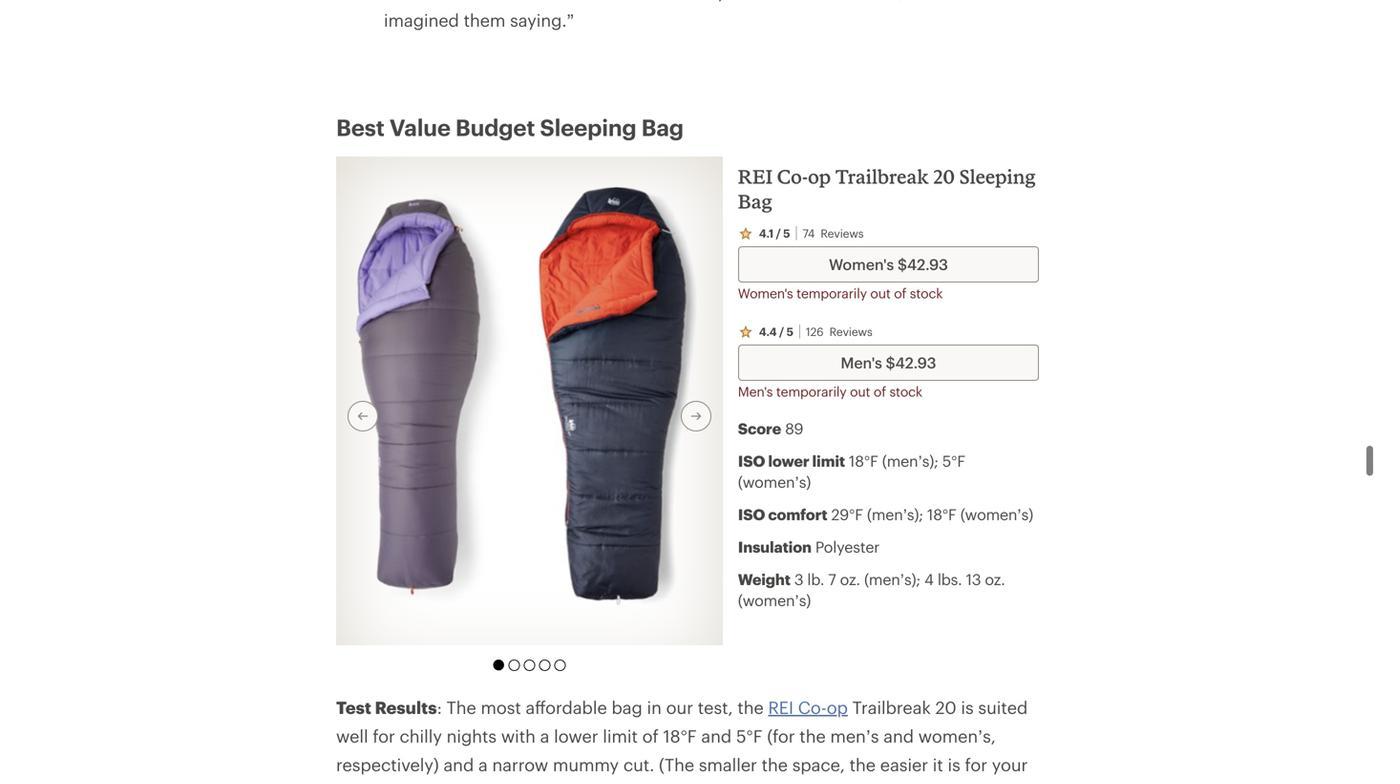 Task type: locate. For each thing, give the bounding box(es) containing it.
of
[[894, 286, 906, 301], [874, 384, 886, 399], [642, 726, 659, 746]]

$42.93 up men's temporarily out of stock
[[886, 354, 936, 372]]

0 vertical spatial temporarily
[[797, 286, 867, 301]]

0 vertical spatial (men's);
[[882, 452, 938, 470]]

0 horizontal spatial oz.
[[840, 571, 860, 588]]

men's for men's $42.93
[[841, 354, 882, 372]]

1 horizontal spatial of
[[874, 384, 886, 399]]

(women's) down iso lower limit
[[738, 473, 811, 491]]

lower up mummy
[[554, 726, 598, 746]]

1 horizontal spatial 18°f
[[849, 452, 878, 470]]

0 vertical spatial men's
[[841, 354, 882, 372]]

well
[[336, 726, 368, 746]]

of down men's $42.93 link
[[874, 384, 886, 399]]

sleeping
[[540, 114, 636, 140], [959, 165, 1036, 188]]

limit up 29°f
[[812, 452, 845, 470]]

0 horizontal spatial for
[[373, 726, 395, 746]]

co- up space,
[[798, 698, 827, 718]]

oz. right 13
[[985, 571, 1005, 588]]

0 vertical spatial $42.93
[[897, 256, 948, 273]]

temporarily for women's $42.93
[[797, 286, 867, 301]]

0 vertical spatial out
[[870, 286, 891, 301]]

oz. right 7
[[840, 571, 860, 588]]

and up easier at the right bottom of the page
[[883, 726, 914, 746]]

18°f inside trailbreak 20 is suited well for chilly nights with a lower limit of 18°f and 5°f (for the men's and women's, respectively) and a narrow mummy cut. (the smaller the space, the easier it is for yo
[[663, 726, 697, 746]]

reviews right 74
[[821, 226, 864, 240]]

out
[[870, 286, 891, 301], [850, 384, 870, 399]]

0 vertical spatial is
[[961, 698, 974, 718]]

and down nights
[[444, 755, 474, 775]]

18°f up 29°f
[[849, 452, 878, 470]]

0 vertical spatial 5°f
[[942, 452, 965, 470]]

1 vertical spatial temporarily
[[776, 384, 847, 399]]

and
[[701, 726, 732, 746], [883, 726, 914, 746], [444, 755, 474, 775]]

0 vertical spatial op
[[808, 165, 831, 188]]

of inside trailbreak 20 is suited well for chilly nights with a lower limit of 18°f and 5°f (for the men's and women's, respectively) and a narrow mummy cut. (the smaller the space, the easier it is for yo
[[642, 726, 659, 746]]

lower down 89
[[768, 452, 809, 470]]

1 vertical spatial out
[[850, 384, 870, 399]]

and down test,
[[701, 726, 732, 746]]

stock down men's $42.93 link
[[889, 384, 922, 399]]

op inside rei co-op trailbreak 20 sleeping bag
[[808, 165, 831, 188]]

men's down 126 reviews
[[841, 354, 882, 372]]

(women's)
[[738, 473, 811, 491], [960, 506, 1033, 523], [738, 592, 811, 609]]

1 vertical spatial reviews
[[829, 325, 872, 339]]

reviews for women's
[[821, 226, 864, 240]]

women's
[[829, 256, 894, 273], [738, 286, 793, 301]]

1 vertical spatial men's
[[738, 384, 773, 399]]

$42.93 down rei co-op trailbreak 20 sleeping bag at the right
[[897, 256, 948, 273]]

:
[[437, 698, 442, 718]]

0 vertical spatial trailbreak
[[835, 165, 929, 188]]

is
[[961, 698, 974, 718], [948, 755, 960, 775]]

1 vertical spatial iso
[[738, 506, 765, 523]]

score 89
[[738, 420, 803, 437]]

1 vertical spatial lower
[[554, 726, 598, 746]]

1 horizontal spatial oz.
[[985, 571, 1005, 588]]

limit inside trailbreak 20 is suited well for chilly nights with a lower limit of 18°f and 5°f (for the men's and women's, respectively) and a narrow mummy cut. (the smaller the space, the easier it is for yo
[[603, 726, 638, 746]]

1 vertical spatial $42.93
[[886, 354, 936, 372]]

18°f
[[849, 452, 878, 470], [927, 506, 956, 523], [663, 726, 697, 746]]

lower
[[768, 452, 809, 470], [554, 726, 598, 746]]

1 horizontal spatial women's
[[829, 256, 894, 273]]

suited
[[978, 698, 1028, 718]]

trailbreak up 74 reviews
[[835, 165, 929, 188]]

0 horizontal spatial a
[[478, 755, 488, 775]]

iso down 'score'
[[738, 452, 765, 470]]

74 reviews
[[803, 226, 864, 240]]

stock down women's $42.93 link
[[910, 286, 943, 301]]

weight
[[738, 571, 790, 588]]

out for women's
[[870, 286, 891, 301]]

co- inside rei co-op trailbreak 20 sleeping bag
[[777, 165, 808, 188]]

rei up 4.1
[[738, 165, 773, 188]]

temporarily up 126 reviews
[[797, 286, 867, 301]]

it
[[933, 755, 943, 775]]

for
[[373, 726, 395, 746], [965, 755, 987, 775]]

1 vertical spatial for
[[965, 755, 987, 775]]

$42.93 for men's $42.93
[[886, 354, 936, 372]]

best
[[336, 114, 384, 140]]

rei co-op link
[[768, 698, 848, 718]]

(men's); right 29°f
[[867, 506, 923, 523]]

0 vertical spatial sleeping
[[540, 114, 636, 140]]

the
[[446, 698, 476, 718]]

op
[[808, 165, 831, 188], [827, 698, 848, 718]]

0 vertical spatial a
[[540, 726, 549, 746]]

1 vertical spatial co-
[[798, 698, 827, 718]]

1 vertical spatial of
[[874, 384, 886, 399]]

co- up 74
[[777, 165, 808, 188]]

2 horizontal spatial of
[[894, 286, 906, 301]]

a down nights
[[478, 755, 488, 775]]

0 vertical spatial rei
[[738, 165, 773, 188]]

insulation polyester
[[738, 538, 880, 556]]

trailbreak 20 sleeping bag - men's image
[[539, 187, 703, 607]]

out down men's $42.93 link
[[850, 384, 870, 399]]

stock
[[910, 286, 943, 301], [889, 384, 922, 399]]

1 vertical spatial 5°f
[[736, 726, 763, 746]]

0 horizontal spatial limit
[[603, 726, 638, 746]]

1 horizontal spatial a
[[540, 726, 549, 746]]

men's temporarily out of stock
[[738, 384, 922, 399]]

1 vertical spatial (women's)
[[960, 506, 1033, 523]]

0 vertical spatial bag
[[641, 114, 684, 140]]

polyester
[[815, 538, 880, 556]]

temporarily up 89
[[776, 384, 847, 399]]

op up the men's
[[827, 698, 848, 718]]

18°f down our
[[663, 726, 697, 746]]

(women's) inside 3 lb. 7 oz. (men's); 4 lbs. 13 oz. (women's)
[[738, 592, 811, 609]]

men's for men's temporarily out of stock
[[738, 384, 773, 399]]

1 vertical spatial sleeping
[[959, 165, 1036, 188]]

comfort
[[768, 506, 827, 523]]

1 horizontal spatial bag
[[738, 190, 772, 213]]

women's for women's temporarily out of stock
[[738, 286, 793, 301]]

0 vertical spatial iso
[[738, 452, 765, 470]]

a right with
[[540, 726, 549, 746]]

of down in
[[642, 726, 659, 746]]

0 vertical spatial (women's)
[[738, 473, 811, 491]]

1 horizontal spatial for
[[965, 755, 987, 775]]

1 vertical spatial limit
[[603, 726, 638, 746]]

2 vertical spatial (men's);
[[864, 571, 920, 588]]

budget
[[455, 114, 535, 140]]

rei up (for
[[768, 698, 793, 718]]

temporarily
[[797, 286, 867, 301], [776, 384, 847, 399]]

(men's); left the 4 on the bottom right of page
[[864, 571, 920, 588]]

1 vertical spatial 20
[[935, 698, 956, 718]]

1 vertical spatial is
[[948, 755, 960, 775]]

value
[[389, 114, 451, 140]]

women's up women's temporarily out of stock
[[829, 256, 894, 273]]

limit down 'bag'
[[603, 726, 638, 746]]

trailbreak up the men's
[[852, 698, 931, 718]]

1 vertical spatial trailbreak
[[852, 698, 931, 718]]

is right it
[[948, 755, 960, 775]]

0 horizontal spatial men's
[[738, 384, 773, 399]]

bag
[[641, 114, 684, 140], [738, 190, 772, 213]]

20 inside trailbreak 20 is suited well for chilly nights with a lower limit of 18°f and 5°f (for the men's and women's, respectively) and a narrow mummy cut. (the smaller the space, the easier it is for yo
[[935, 698, 956, 718]]

trailbreak
[[835, 165, 929, 188], [852, 698, 931, 718]]

for down women's,
[[965, 755, 987, 775]]

20
[[933, 165, 955, 188], [935, 698, 956, 718]]

men's up 'score'
[[738, 384, 773, 399]]

1 vertical spatial stock
[[889, 384, 922, 399]]

(women's) inside 18°f (men's); 5°f (women's)
[[738, 473, 811, 491]]

men's $42.93 link
[[738, 345, 1039, 381]]

1 horizontal spatial 5°f
[[942, 452, 965, 470]]

0 vertical spatial stock
[[910, 286, 943, 301]]

2 vertical spatial 18°f
[[663, 726, 697, 746]]

women's temporarily out of stock
[[738, 286, 943, 301]]

0 vertical spatial reviews
[[821, 226, 864, 240]]

a
[[540, 726, 549, 746], [478, 755, 488, 775]]

rei
[[738, 165, 773, 188], [768, 698, 793, 718]]

out down women's $42.93 link
[[870, 286, 891, 301]]

5°f up iso comfort 29°f (men's); 18°f (women's)
[[942, 452, 965, 470]]

is up women's,
[[961, 698, 974, 718]]

1 horizontal spatial sleeping
[[959, 165, 1036, 188]]

(women's) up 13
[[960, 506, 1033, 523]]

0 horizontal spatial is
[[948, 755, 960, 775]]

reviews for men's
[[829, 325, 872, 339]]

0 vertical spatial of
[[894, 286, 906, 301]]

iso for iso lower limit
[[738, 452, 765, 470]]

narrow
[[492, 755, 548, 775]]

89
[[785, 420, 803, 437]]

$42.93
[[897, 256, 948, 273], [886, 354, 936, 372]]

iso
[[738, 452, 765, 470], [738, 506, 765, 523]]

74
[[803, 226, 815, 240]]

5°f left (for
[[736, 726, 763, 746]]

18°f up lbs.
[[927, 506, 956, 523]]

reviews
[[821, 226, 864, 240], [829, 325, 872, 339]]

op up 74
[[808, 165, 831, 188]]

0 horizontal spatial sleeping
[[540, 114, 636, 140]]

nights
[[447, 726, 497, 746]]

(men's);
[[882, 452, 938, 470], [867, 506, 923, 523], [864, 571, 920, 588]]

5°f
[[942, 452, 965, 470], [736, 726, 763, 746]]

1 vertical spatial bag
[[738, 190, 772, 213]]

of for men's
[[874, 384, 886, 399]]

2 vertical spatial of
[[642, 726, 659, 746]]

affordable
[[526, 698, 607, 718]]

reviews right the 126
[[829, 325, 872, 339]]

0 vertical spatial co-
[[777, 165, 808, 188]]

of down women's $42.93 link
[[894, 286, 906, 301]]

1 horizontal spatial limit
[[812, 452, 845, 470]]

1 horizontal spatial lower
[[768, 452, 809, 470]]

0 vertical spatial 18°f
[[849, 452, 878, 470]]

2 iso from the top
[[738, 506, 765, 523]]

for up respectively)
[[373, 726, 395, 746]]

(women's) down weight
[[738, 592, 811, 609]]

the down rei co-op 'link'
[[800, 726, 826, 746]]

the
[[737, 698, 764, 718], [800, 726, 826, 746], [762, 755, 788, 775], [849, 755, 876, 775]]

0 horizontal spatial women's
[[738, 286, 793, 301]]

(men's); up iso comfort 29°f (men's); 18°f (women's)
[[882, 452, 938, 470]]

0 vertical spatial women's
[[829, 256, 894, 273]]

smaller
[[699, 755, 757, 775]]

18°f (men's); 5°f (women's)
[[738, 452, 965, 491]]

0 vertical spatial 20
[[933, 165, 955, 188]]

1 vertical spatial op
[[827, 698, 848, 718]]

13
[[966, 571, 981, 588]]

limit
[[812, 452, 845, 470], [603, 726, 638, 746]]

0 horizontal spatial lower
[[554, 726, 598, 746]]

2 vertical spatial (women's)
[[738, 592, 811, 609]]

0 horizontal spatial of
[[642, 726, 659, 746]]

29°f
[[831, 506, 863, 523]]

1 iso from the top
[[738, 452, 765, 470]]

1 horizontal spatial men's
[[841, 354, 882, 372]]

women's up 4.4
[[738, 286, 793, 301]]

0 horizontal spatial 18°f
[[663, 726, 697, 746]]

iso up insulation at the right of the page
[[738, 506, 765, 523]]

the down (for
[[762, 755, 788, 775]]

1 vertical spatial 18°f
[[927, 506, 956, 523]]

oz.
[[840, 571, 860, 588], [985, 571, 1005, 588]]

co-
[[777, 165, 808, 188], [798, 698, 827, 718]]

0 horizontal spatial bag
[[641, 114, 684, 140]]

0 horizontal spatial 5°f
[[736, 726, 763, 746]]

1 vertical spatial women's
[[738, 286, 793, 301]]

sleeping inside rei co-op trailbreak 20 sleeping bag
[[959, 165, 1036, 188]]

men's
[[841, 354, 882, 372], [738, 384, 773, 399]]



Task type: describe. For each thing, give the bounding box(es) containing it.
1 vertical spatial rei
[[768, 698, 793, 718]]

(men's); inside 3 lb. 7 oz. (men's); 4 lbs. 13 oz. (women's)
[[864, 571, 920, 588]]

4.1
[[759, 226, 774, 240]]

of for women's
[[894, 286, 906, 301]]

easier
[[880, 755, 928, 775]]

0 horizontal spatial and
[[444, 755, 474, 775]]

20 inside rei co-op trailbreak 20 sleeping bag
[[933, 165, 955, 188]]

image carousel region
[[336, 157, 723, 676]]

trailbreak 20 sleeping bag - women's image
[[356, 187, 508, 607]]

lb.
[[807, 571, 824, 588]]

results
[[375, 698, 437, 718]]

test,
[[698, 698, 733, 718]]

in
[[647, 698, 662, 718]]

2 oz. from the left
[[985, 571, 1005, 588]]

stock for men's $42.93
[[889, 384, 922, 399]]

3
[[794, 571, 803, 588]]

test
[[336, 698, 371, 718]]

bag
[[612, 698, 642, 718]]

126
[[806, 325, 824, 339]]

trailbreak 20 is suited well for chilly nights with a lower limit of 18°f and 5°f (for the men's and women's, respectively) and a narrow mummy cut. (the smaller the space, the easier it is for yo
[[336, 698, 1028, 776]]

iso lower limit
[[738, 452, 845, 470]]

mummy
[[553, 755, 619, 775]]

1 vertical spatial a
[[478, 755, 488, 775]]

men's
[[830, 726, 879, 746]]

most
[[481, 698, 521, 718]]

women's for women's $42.93
[[829, 256, 894, 273]]

$42.93 for women's $42.93
[[897, 256, 948, 273]]

women's $42.93 link
[[738, 246, 1039, 283]]

2 horizontal spatial and
[[883, 726, 914, 746]]

previous image image
[[355, 409, 370, 424]]

women's,
[[918, 726, 996, 746]]

rei co-op trailbreak 20 sleeping bag
[[738, 165, 1036, 213]]

7
[[828, 571, 836, 588]]

5°f inside 18°f (men's); 5°f (women's)
[[942, 452, 965, 470]]

4
[[924, 571, 934, 588]]

0 vertical spatial for
[[373, 726, 395, 746]]

best value budget sleeping bag
[[336, 114, 684, 140]]

the right test,
[[737, 698, 764, 718]]

women's $42.93
[[829, 256, 948, 273]]

(the
[[659, 755, 694, 775]]

space,
[[792, 755, 845, 775]]

iso for iso comfort 29°f (men's); 18°f (women's)
[[738, 506, 765, 523]]

temporarily for men's $42.93
[[776, 384, 847, 399]]

iso comfort 29°f (men's); 18°f (women's)
[[738, 506, 1033, 523]]

with
[[501, 726, 536, 746]]

1 vertical spatial (men's);
[[867, 506, 923, 523]]

trailbreak inside rei co-op trailbreak 20 sleeping bag
[[835, 165, 929, 188]]

test results : the most affordable bag in our test, the rei co-op
[[336, 698, 848, 718]]

score
[[738, 420, 781, 437]]

chilly
[[400, 726, 442, 746]]

rei inside rei co-op trailbreak 20 sleeping bag
[[738, 165, 773, 188]]

lbs.
[[938, 571, 962, 588]]

bag inside rei co-op trailbreak 20 sleeping bag
[[738, 190, 772, 213]]

3 lb. 7 oz. (men's); 4 lbs. 13 oz. (women's)
[[738, 571, 1005, 609]]

4.4
[[759, 325, 777, 339]]

(for
[[767, 726, 795, 746]]

5°f inside trailbreak 20 is suited well for chilly nights with a lower limit of 18°f and 5°f (for the men's and women's, respectively) and a narrow mummy cut. (the smaller the space, the easier it is for yo
[[736, 726, 763, 746]]

trailbreak inside trailbreak 20 is suited well for chilly nights with a lower limit of 18°f and 5°f (for the men's and women's, respectively) and a narrow mummy cut. (the smaller the space, the easier it is for yo
[[852, 698, 931, 718]]

insulation
[[738, 538, 811, 556]]

cut.
[[623, 755, 654, 775]]

lower inside trailbreak 20 is suited well for chilly nights with a lower limit of 18°f and 5°f (for the men's and women's, respectively) and a narrow mummy cut. (the smaller the space, the easier it is for yo
[[554, 726, 598, 746]]

18°f inside 18°f (men's); 5°f (women's)
[[849, 452, 878, 470]]

our
[[666, 698, 693, 718]]

next image image
[[688, 409, 704, 424]]

126 reviews
[[806, 325, 872, 339]]

men's $42.93
[[841, 354, 936, 372]]

0 vertical spatial lower
[[768, 452, 809, 470]]

the down the men's
[[849, 755, 876, 775]]

out for men's
[[850, 384, 870, 399]]

1 horizontal spatial is
[[961, 698, 974, 718]]

0 vertical spatial limit
[[812, 452, 845, 470]]

respectively)
[[336, 755, 439, 775]]

stock for women's $42.93
[[910, 286, 943, 301]]

(men's); inside 18°f (men's); 5°f (women's)
[[882, 452, 938, 470]]

2 horizontal spatial 18°f
[[927, 506, 956, 523]]

1 horizontal spatial and
[[701, 726, 732, 746]]

1 oz. from the left
[[840, 571, 860, 588]]



Task type: vqa. For each thing, say whether or not it's contained in the screenshot.


